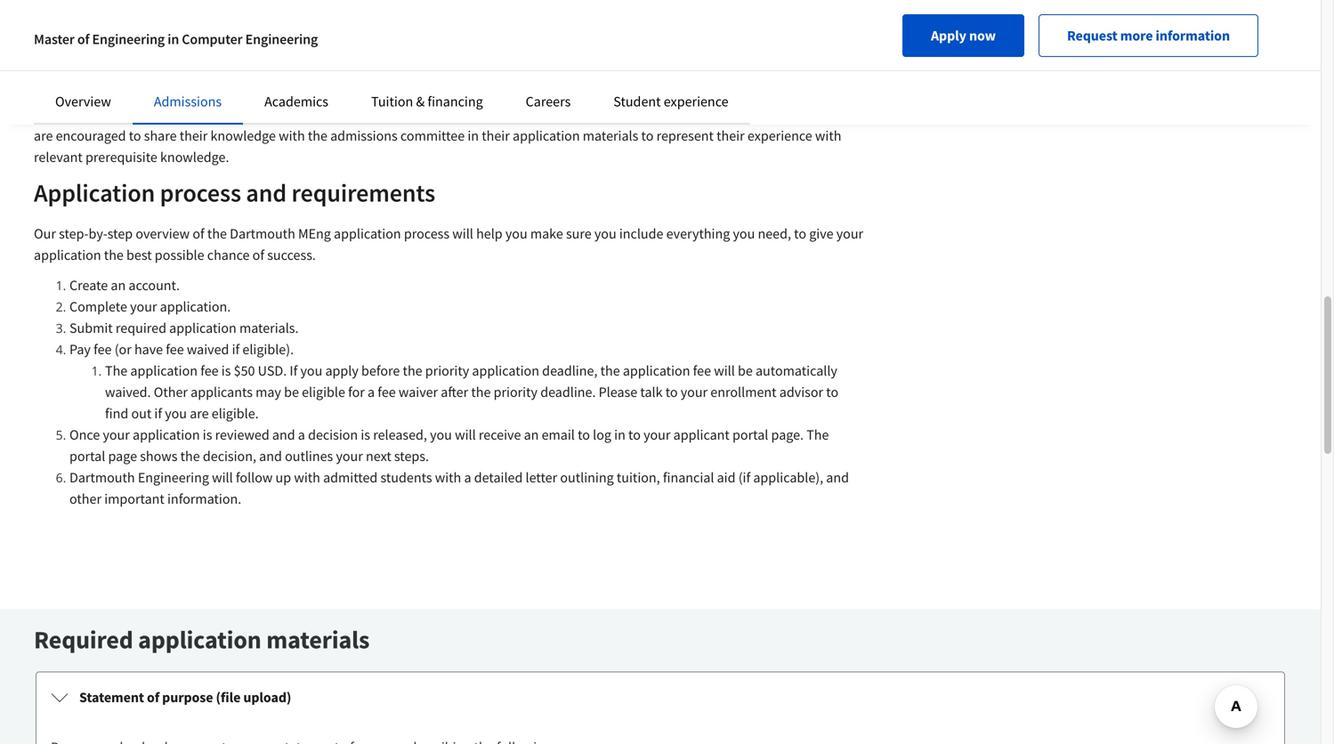 Task type: describe. For each thing, give the bounding box(es) containing it.
of right chance
[[252, 246, 264, 264]]

will down decision,
[[212, 469, 233, 486]]

computer inside to help you prepare for some of the foundational technical skills and knowledge you will need to be successful in the meng in computer engineering program, we encourage you to explore dartmouth's specialization "
[[774, 41, 834, 59]]

of inside to help you prepare for some of the foundational technical skills and knowledge you will need to be successful in the meng in computer engineering program, we encourage you to explore dartmouth's specialization "
[[209, 41, 221, 59]]

admitted
[[323, 469, 378, 486]]

receive
[[479, 426, 521, 444]]

pay
[[69, 340, 91, 358]]

for inside the create an account. complete your application. submit required application materials. pay fee (or have fee waived if eligible). the application fee is $50 usd. if you apply before the priority application deadline, the application fee will be automatically waived. other applicants may be eligible for a fee waiver after the priority deadline. please talk to your enrollment advisor to find out if you are eligible. once your application is reviewed and a decision is released, you will receive an email to log in to your applicant portal page. the portal page shows the decision, and outlines your next steps. dartmouth engineering will follow up with admitted students with a detailed letter outlining tuition, financial aid (if applicable), and other important information.
[[348, 383, 365, 401]]

advanced
[[142, 105, 199, 123]]

after
[[441, 383, 468, 401]]

to right "talk"
[[666, 383, 678, 401]]

your up admitted
[[336, 447, 363, 465]]

command
[[315, 84, 376, 102]]

to up prerequisite on the top left
[[129, 127, 141, 145]]

the down step
[[104, 246, 124, 264]]

application up other
[[130, 362, 198, 380]]

overview
[[136, 225, 190, 243]]

financial
[[663, 469, 714, 486]]

apply now
[[931, 27, 996, 45]]

make
[[530, 225, 563, 243]]

useful
[[510, 84, 546, 102]]

the down curriculum.
[[308, 127, 327, 145]]

engineering inside to help you prepare for some of the foundational technical skills and knowledge you will need to be successful in the meng in computer engineering program, we encourage you to explore dartmouth's specialization "
[[34, 63, 105, 81]]

requirements
[[292, 177, 435, 208]]

step
[[107, 225, 133, 243]]

to
[[34, 41, 48, 59]]

required
[[34, 624, 133, 655]]

released,
[[373, 426, 427, 444]]

and up 'success.'
[[246, 177, 287, 208]]

of up possible
[[193, 225, 204, 243]]

prerequisite
[[85, 148, 157, 166]]

best
[[126, 246, 152, 264]]

c programming with linux link
[[506, 63, 670, 81]]

1 horizontal spatial an
[[524, 426, 539, 444]]

as right such
[[718, 84, 731, 102]]

1 horizontal spatial the
[[807, 426, 829, 444]]

information
[[1156, 27, 1230, 45]]

engineering inside the create an account. complete your application. submit required application materials. pay fee (or have fee waived if eligible). the application fee is $50 usd. if you apply before the priority application deadline, the application fee will be automatically waived. other applicants may be eligible for a fee waiver after the priority deadline. please talk to your enrollment advisor to find out if you are eligible. once your application is reviewed and a decision is released, you will receive an email to log in to your applicant portal page. the portal page shows the decision, and outlines your next steps. dartmouth engineering will follow up with admitted students with a detailed letter outlining tuition, financial aid (if applicable), and other important information.
[[138, 469, 209, 486]]

to down student
[[641, 127, 654, 145]]

committee
[[400, 127, 465, 145]]

request
[[1067, 27, 1118, 45]]

fee left (or
[[94, 340, 112, 358]]

master
[[34, 30, 75, 48]]

advisor
[[780, 383, 823, 401]]

you right released, on the bottom of page
[[430, 426, 452, 444]]

building
[[181, 84, 230, 102]]

you left make
[[505, 225, 528, 243]]

our
[[34, 225, 56, 243]]

."
[[670, 63, 678, 81]]

please
[[599, 383, 637, 401]]

overview link
[[55, 93, 111, 110]]

skills inside to help you prepare for some of the foundational technical skills and knowledge you will need to be successful in the meng in computer engineering program, we encourage you to explore dartmouth's specialization "
[[384, 41, 413, 59]]

materials inside ." building skills in c programming, as well as building confidence in command line interfaces, will be useful in online meng courses such as embedded systems, as well as in more advanced courses in the curriculum. applicants who complete some or all of the c programming with linux specialization are encouraged to share their knowledge with the admissions committee in their application materials to represent their experience with relevant prerequisite knowledge.
[[583, 127, 638, 145]]

with down 'systems,'
[[815, 127, 842, 145]]

will inside to help you prepare for some of the foundational technical skills and knowledge you will need to be successful in the meng in computer engineering program, we encourage you to explore dartmouth's specialization "
[[535, 41, 556, 59]]

to up c programming with linux
[[591, 41, 604, 59]]

your right "talk"
[[681, 383, 708, 401]]

of inside dropdown button
[[147, 688, 159, 706]]

the up please on the bottom
[[600, 362, 620, 380]]

request more information
[[1067, 27, 1230, 45]]

your down "talk"
[[644, 426, 671, 444]]

create an account. complete your application. submit required application materials. pay fee (or have fee waived if eligible). the application fee is $50 usd. if you apply before the priority application deadline, the application fee will be automatically waived. other applicants may be eligible for a fee waiver after the priority deadline. please talk to your enrollment advisor to find out if you are eligible. once your application is reviewed and a decision is released, you will receive an email to log in to your applicant portal page. the portal page shows the decision, and outlines your next steps. dartmouth engineering will follow up with admitted students with a detailed letter outlining tuition, financial aid (if applicable), and other important information.
[[69, 276, 849, 508]]

include
[[619, 225, 664, 243]]

as down program,
[[122, 84, 135, 102]]

be up enrollment
[[738, 362, 753, 380]]

with down such
[[712, 105, 738, 123]]

you up confidence
[[251, 63, 273, 81]]

careers link
[[526, 93, 571, 110]]

dartmouth's
[[338, 63, 412, 81]]

0 horizontal spatial computer
[[182, 30, 243, 48]]

with right students
[[435, 469, 461, 486]]

some inside to help you prepare for some of the foundational technical skills and knowledge you will need to be successful in the meng in computer engineering program, we encourage you to explore dartmouth's specialization "
[[174, 41, 207, 59]]

important
[[104, 490, 164, 508]]

materials.
[[239, 319, 299, 337]]

to left log
[[578, 426, 590, 444]]

steps.
[[394, 447, 429, 465]]

everything
[[666, 225, 730, 243]]

of right master
[[77, 30, 89, 48]]

you right sure
[[594, 225, 617, 243]]

or
[[547, 105, 559, 123]]

such
[[687, 84, 715, 102]]

and up "up"
[[259, 447, 282, 465]]

application down step-
[[34, 246, 101, 264]]

engineering up explore
[[245, 30, 318, 48]]

decision
[[308, 426, 358, 444]]

as up encouraged
[[77, 105, 90, 123]]

knowledge inside ." building skills in c programming, as well as building confidence in command line interfaces, will be useful in online meng courses such as embedded systems, as well as in more advanced courses in the curriculum. applicants who complete some or all of the c programming with linux specialization are encouraged to share their knowledge with the admissions committee in their application materials to represent their experience with relevant prerequisite knowledge.
[[210, 127, 276, 145]]

application up waived
[[169, 319, 237, 337]]

give
[[809, 225, 834, 243]]

follow
[[236, 469, 273, 486]]

decision,
[[203, 447, 256, 465]]

line
[[379, 84, 401, 102]]

once
[[69, 426, 100, 444]]

will up enrollment
[[714, 362, 735, 380]]

applicable),
[[753, 469, 823, 486]]

the down online on the top left of page
[[594, 105, 614, 123]]

engineering up program,
[[92, 30, 165, 48]]

statement
[[79, 688, 144, 706]]

fee down waived
[[200, 362, 219, 380]]

0 horizontal spatial if
[[154, 405, 162, 422]]

academics link
[[264, 93, 328, 110]]

we
[[166, 63, 183, 81]]

application up "talk"
[[623, 362, 690, 380]]

1 vertical spatial a
[[298, 426, 305, 444]]

the up waiver
[[403, 362, 422, 380]]

tuition & financing link
[[371, 93, 483, 110]]

application left deadline,
[[472, 362, 539, 380]]

you right if
[[300, 362, 322, 380]]

admissions link
[[154, 93, 222, 110]]

applicants
[[191, 383, 253, 401]]

applicant
[[673, 426, 730, 444]]

in inside the create an account. complete your application. submit required application materials. pay fee (or have fee waived if eligible). the application fee is $50 usd. if you apply before the priority application deadline, the application fee will be automatically waived. other applicants may be eligible for a fee waiver after the priority deadline. please talk to your enrollment advisor to find out if you are eligible. once your application is reviewed and a decision is released, you will receive an email to log in to your applicant portal page. the portal page shows the decision, and outlines your next steps. dartmouth engineering will follow up with admitted students with a detailed letter outlining tuition, financial aid (if applicable), and other important information.
[[614, 426, 626, 444]]

dartmouth inside the create an account. complete your application. submit required application materials. pay fee (or have fee waived if eligible). the application fee is $50 usd. if you apply before the priority application deadline, the application fee will be automatically waived. other applicants may be eligible for a fee waiver after the priority deadline. please talk to your enrollment advisor to find out if you are eligible. once your application is reviewed and a decision is released, you will receive an email to log in to your applicant portal page. the portal page shows the decision, and outlines your next steps. dartmouth engineering will follow up with admitted students with a detailed letter outlining tuition, financial aid (if applicable), and other important information.
[[69, 469, 135, 486]]

apply
[[931, 27, 967, 45]]

student experience link
[[614, 93, 729, 110]]

knowledge inside to help you prepare for some of the foundational technical skills and knowledge you will need to be successful in the meng in computer engineering program, we encourage you to explore dartmouth's specialization "
[[442, 41, 507, 59]]

page
[[108, 447, 137, 465]]

application.
[[160, 298, 231, 316]]

0 horizontal spatial process
[[160, 177, 241, 208]]

out
[[131, 405, 152, 422]]

&
[[416, 93, 425, 110]]

2 horizontal spatial a
[[464, 469, 471, 486]]

to right advisor
[[826, 383, 839, 401]]

upload)
[[243, 688, 291, 706]]

the up building on the right top of page
[[702, 41, 722, 59]]

before
[[361, 362, 400, 380]]

you up "useful"
[[510, 41, 532, 59]]

deadline,
[[542, 362, 598, 380]]

some inside ." building skills in c programming, as well as building confidence in command line interfaces, will be useful in online meng courses such as embedded systems, as well as in more advanced courses in the curriculum. applicants who complete some or all of the c programming with linux specialization are encouraged to share their knowledge with the admissions committee in their application materials to represent their experience with relevant prerequisite knowledge.
[[511, 105, 544, 123]]

complete
[[452, 105, 508, 123]]

encourage
[[186, 63, 248, 81]]

interfaces,
[[403, 84, 465, 102]]

1 vertical spatial materials
[[266, 624, 370, 655]]

application
[[34, 177, 155, 208]]

student
[[614, 93, 661, 110]]

step-
[[59, 225, 89, 243]]

"
[[500, 63, 506, 81]]

will inside ." building skills in c programming, as well as building confidence in command line interfaces, will be useful in online meng courses such as embedded systems, as well as in more advanced courses in the curriculum. applicants who complete some or all of the c programming with linux specialization are encouraged to share their knowledge with the admissions committee in their application materials to represent their experience with relevant prerequisite knowledge.
[[468, 84, 489, 102]]

shows
[[140, 447, 178, 465]]

to help you prepare for some of the foundational technical skills and knowledge you will need to be successful in the meng in computer engineering program, we encourage you to explore dartmouth's specialization "
[[34, 41, 834, 81]]

more inside button
[[1120, 27, 1153, 45]]

to down foundational
[[276, 63, 288, 81]]

the down confidence
[[264, 105, 284, 123]]

tuition & financing
[[371, 93, 483, 110]]

be inside to help you prepare for some of the foundational technical skills and knowledge you will need to be successful in the meng in computer engineering program, we encourage you to explore dartmouth's specialization "
[[607, 41, 622, 59]]

1 vertical spatial well
[[50, 105, 74, 123]]

the right after
[[471, 383, 491, 401]]

as down programming,
[[34, 105, 47, 123]]

." building skills in c programming, as well as building confidence in command line interfaces, will be useful in online meng courses such as embedded systems, as well as in more advanced courses in the curriculum. applicants who complete some or all of the c programming with linux specialization are encouraged to share their knowledge with the admissions committee in their application materials to represent their experience with relevant prerequisite knowledge.
[[34, 63, 858, 166]]

waived.
[[105, 383, 151, 401]]

and right applicable),
[[826, 469, 849, 486]]

0 vertical spatial the
[[105, 362, 127, 380]]

application up purpose
[[138, 624, 261, 655]]

information.
[[167, 490, 241, 508]]



Task type: locate. For each thing, give the bounding box(es) containing it.
required
[[116, 319, 166, 337]]

2 horizontal spatial is
[[361, 426, 370, 444]]

1 horizontal spatial well
[[138, 84, 162, 102]]

more right request
[[1120, 27, 1153, 45]]

with up "meng courses"
[[605, 63, 633, 81]]

meng courses
[[603, 84, 685, 102]]

1 horizontal spatial some
[[511, 105, 544, 123]]

process down requirements
[[404, 225, 450, 243]]

help right to
[[51, 41, 77, 59]]

skills
[[384, 41, 413, 59], [734, 63, 763, 81]]

as
[[122, 84, 135, 102], [165, 84, 178, 102], [718, 84, 731, 102], [34, 105, 47, 123], [77, 105, 90, 123]]

computer up 'systems,'
[[774, 41, 834, 59]]

1 vertical spatial for
[[348, 383, 365, 401]]

specialization inside ." building skills in c programming, as well as building confidence in command line interfaces, will be useful in online meng courses such as embedded systems, as well as in more advanced courses in the curriculum. applicants who complete some or all of the c programming with linux specialization are encouraged to share their knowledge with the admissions committee in their application materials to represent their experience with relevant prerequisite knowledge.
[[776, 105, 858, 123]]

1 horizontal spatial skills
[[734, 63, 763, 81]]

eligible.
[[212, 405, 259, 422]]

are up relevant
[[34, 127, 53, 145]]

0 vertical spatial priority
[[425, 362, 469, 380]]

0 vertical spatial a
[[368, 383, 375, 401]]

0 horizontal spatial some
[[174, 41, 207, 59]]

1 horizontal spatial more
[[1120, 27, 1153, 45]]

you left prepare
[[80, 41, 102, 59]]

c programming with linux
[[506, 63, 670, 81]]

be down if
[[284, 383, 299, 401]]

tuition,
[[617, 469, 660, 486]]

and up interfaces,
[[416, 41, 439, 59]]

is left $50
[[221, 362, 231, 380]]

who
[[424, 105, 450, 123]]

and inside to help you prepare for some of the foundational technical skills and knowledge you will need to be successful in the meng in computer engineering program, we encourage you to explore dartmouth's specialization "
[[416, 41, 439, 59]]

will
[[535, 41, 556, 59], [468, 84, 489, 102], [452, 225, 473, 243], [714, 362, 735, 380], [455, 426, 476, 444], [212, 469, 233, 486]]

to right log
[[628, 426, 641, 444]]

1 horizontal spatial experience
[[748, 127, 812, 145]]

0 vertical spatial some
[[174, 41, 207, 59]]

specialization
[[415, 63, 497, 81], [776, 105, 858, 123]]

knowledge down courses
[[210, 127, 276, 145]]

eligible).
[[242, 340, 294, 358]]

meng up building on the right top of page
[[725, 41, 757, 59]]

0 horizontal spatial linux
[[636, 63, 670, 81]]

and up outlines
[[272, 426, 295, 444]]

c down "meng courses"
[[617, 105, 625, 123]]

be
[[607, 41, 622, 59], [492, 84, 507, 102], [738, 362, 753, 380], [284, 383, 299, 401]]

0 horizontal spatial knowledge
[[210, 127, 276, 145]]

well down programming,
[[50, 105, 74, 123]]

are inside ." building skills in c programming, as well as building confidence in command line interfaces, will be useful in online meng courses such as embedded systems, as well as in more advanced courses in the curriculum. applicants who complete some or all of the c programming with linux specialization are encouraged to share their knowledge with the admissions committee in their application materials to represent their experience with relevant prerequisite knowledge.
[[34, 127, 53, 145]]

(if
[[738, 469, 750, 486]]

1 vertical spatial knowledge
[[210, 127, 276, 145]]

1 horizontal spatial priority
[[494, 383, 538, 401]]

aid
[[717, 469, 736, 486]]

success.
[[267, 246, 316, 264]]

(file
[[216, 688, 241, 706]]

students
[[381, 469, 432, 486]]

the up encourage
[[224, 41, 244, 59]]

knowledge up " on the left of the page
[[442, 41, 507, 59]]

0 vertical spatial experience
[[664, 93, 729, 110]]

more inside ." building skills in c programming, as well as building confidence in command line interfaces, will be useful in online meng courses such as embedded systems, as well as in more advanced courses in the curriculum. applicants who complete some or all of the c programming with linux specialization are encouraged to share their knowledge with the admissions committee in their application materials to represent their experience with relevant prerequisite knowledge.
[[107, 105, 139, 123]]

the right page.
[[807, 426, 829, 444]]

detailed
[[474, 469, 523, 486]]

the right shows
[[180, 447, 200, 465]]

0 horizontal spatial materials
[[266, 624, 370, 655]]

application process and requirements
[[34, 177, 440, 208]]

0 vertical spatial programming
[[517, 63, 602, 81]]

1 horizontal spatial process
[[404, 225, 450, 243]]

for
[[155, 41, 171, 59], [348, 383, 365, 401]]

specialization up "financing"
[[415, 63, 497, 81]]

1 vertical spatial more
[[107, 105, 139, 123]]

as up advanced
[[165, 84, 178, 102]]

1 vertical spatial meng
[[298, 225, 331, 243]]

1 vertical spatial help
[[476, 225, 503, 243]]

will left need
[[535, 41, 556, 59]]

represent
[[657, 127, 714, 145]]

0 horizontal spatial experience
[[664, 93, 729, 110]]

program,
[[108, 63, 163, 81]]

(or
[[115, 340, 132, 358]]

submit
[[69, 319, 113, 337]]

prepare
[[105, 41, 152, 59]]

0 horizontal spatial priority
[[425, 362, 469, 380]]

0 horizontal spatial portal
[[69, 447, 105, 465]]

be inside ." building skills in c programming, as well as building confidence in command line interfaces, will be useful in online meng courses such as embedded systems, as well as in more advanced courses in the curriculum. applicants who complete some or all of the c programming with linux specialization are encouraged to share their knowledge with the admissions committee in their application materials to represent their experience with relevant prerequisite knowledge.
[[492, 84, 507, 102]]

knowledge.
[[160, 148, 229, 166]]

0 horizontal spatial are
[[34, 127, 53, 145]]

0 vertical spatial an
[[111, 276, 126, 294]]

are inside the create an account. complete your application. submit required application materials. pay fee (or have fee waived if eligible). the application fee is $50 usd. if you apply before the priority application deadline, the application fee will be automatically waived. other applicants may be eligible for a fee waiver after the priority deadline. please talk to your enrollment advisor to find out if you are eligible. once your application is reviewed and a decision is released, you will receive an email to log in to your applicant portal page. the portal page shows the decision, and outlines your next steps. dartmouth engineering will follow up with admitted students with a detailed letter outlining tuition, financial aid (if applicable), and other important information.
[[190, 405, 209, 422]]

specialization inside to help you prepare for some of the foundational technical skills and knowledge you will need to be successful in the meng in computer engineering program, we encourage you to explore dartmouth's specialization "
[[415, 63, 497, 81]]

fee up enrollment
[[693, 362, 711, 380]]

0 horizontal spatial a
[[298, 426, 305, 444]]

2 horizontal spatial their
[[717, 127, 745, 145]]

0 vertical spatial knowledge
[[442, 41, 507, 59]]

have
[[134, 340, 163, 358]]

process down "knowledge." at top left
[[160, 177, 241, 208]]

portal down once
[[69, 447, 105, 465]]

1 vertical spatial programming
[[628, 105, 709, 123]]

reviewed
[[215, 426, 269, 444]]

of right all
[[579, 105, 591, 123]]

0 vertical spatial well
[[138, 84, 162, 102]]

0 vertical spatial skills
[[384, 41, 413, 59]]

1 horizontal spatial if
[[232, 340, 240, 358]]

materials up upload) on the bottom of page
[[266, 624, 370, 655]]

1 vertical spatial skills
[[734, 63, 763, 81]]

confidence
[[233, 84, 298, 102]]

a
[[368, 383, 375, 401], [298, 426, 305, 444], [464, 469, 471, 486]]

of left purpose
[[147, 688, 159, 706]]

1 horizontal spatial portal
[[733, 426, 768, 444]]

1 horizontal spatial c
[[617, 105, 625, 123]]

required application materials
[[34, 624, 370, 655]]

c up "useful"
[[506, 63, 514, 81]]

deadline.
[[540, 383, 596, 401]]

$50
[[234, 362, 255, 380]]

1 horizontal spatial programming
[[628, 105, 709, 123]]

will left make
[[452, 225, 473, 243]]

are down applicants
[[190, 405, 209, 422]]

financing
[[428, 93, 483, 110]]

more up encouraged
[[107, 105, 139, 123]]

and
[[416, 41, 439, 59], [246, 177, 287, 208], [272, 426, 295, 444], [259, 447, 282, 465], [826, 469, 849, 486]]

log
[[593, 426, 611, 444]]

0 horizontal spatial dartmouth
[[69, 469, 135, 486]]

1 horizontal spatial help
[[476, 225, 503, 243]]

1 horizontal spatial a
[[368, 383, 375, 401]]

find
[[105, 405, 128, 422]]

a up outlines
[[298, 426, 305, 444]]

possible
[[155, 246, 204, 264]]

0 vertical spatial dartmouth
[[230, 225, 295, 243]]

you left need,
[[733, 225, 755, 243]]

application down requirements
[[334, 225, 401, 243]]

some down "useful"
[[511, 105, 544, 123]]

sure
[[566, 225, 592, 243]]

0 vertical spatial help
[[51, 41, 77, 59]]

1 horizontal spatial linux
[[741, 105, 773, 123]]

experience inside ." building skills in c programming, as well as building confidence in command line interfaces, will be useful in online meng courses such as embedded systems, as well as in more advanced courses in the curriculum. applicants who complete some or all of the c programming with linux specialization are encouraged to share their knowledge with the admissions committee in their application materials to represent their experience with relevant prerequisite knowledge.
[[748, 127, 812, 145]]

meng
[[725, 41, 757, 59], [298, 225, 331, 243]]

1 horizontal spatial computer
[[774, 41, 834, 59]]

apply now button
[[902, 14, 1024, 57]]

you down other
[[165, 405, 187, 422]]

0 vertical spatial more
[[1120, 27, 1153, 45]]

1 vertical spatial if
[[154, 405, 162, 422]]

1 vertical spatial process
[[404, 225, 450, 243]]

careers
[[526, 93, 571, 110]]

with down academics on the top left of the page
[[279, 127, 305, 145]]

some up the we on the top left
[[174, 41, 207, 59]]

by-
[[89, 225, 107, 243]]

0 horizontal spatial skills
[[384, 41, 413, 59]]

is
[[221, 362, 231, 380], [203, 426, 212, 444], [361, 426, 370, 444]]

for up the we on the top left
[[155, 41, 171, 59]]

1 vertical spatial dartmouth
[[69, 469, 135, 486]]

their right represent
[[717, 127, 745, 145]]

2 vertical spatial a
[[464, 469, 471, 486]]

waived
[[187, 340, 229, 358]]

enrollment
[[711, 383, 777, 401]]

0 horizontal spatial programming
[[517, 63, 602, 81]]

1 horizontal spatial materials
[[583, 127, 638, 145]]

fee right have at the top of page
[[166, 340, 184, 358]]

portal
[[733, 426, 768, 444], [69, 447, 105, 465]]

help inside our step-by-step overview of the dartmouth meng application process will help you make sure you include everything you need, to give your application the best possible chance of success.
[[476, 225, 503, 243]]

dartmouth up 'success.'
[[230, 225, 295, 243]]

application inside ." building skills in c programming, as well as building confidence in command line interfaces, will be useful in online meng courses such as embedded systems, as well as in more advanced courses in the curriculum. applicants who complete some or all of the c programming with linux specialization are encouraged to share their knowledge with the admissions committee in their application materials to represent their experience with relevant prerequisite knowledge.
[[513, 127, 580, 145]]

2 their from the left
[[482, 127, 510, 145]]

0 horizontal spatial meng
[[298, 225, 331, 243]]

master of engineering in computer engineering
[[34, 30, 318, 48]]

0 vertical spatial portal
[[733, 426, 768, 444]]

0 horizontal spatial the
[[105, 362, 127, 380]]

1 horizontal spatial for
[[348, 383, 365, 401]]

programming inside ." building skills in c programming, as well as building confidence in command line interfaces, will be useful in online meng courses such as embedded systems, as well as in more advanced courses in the curriculum. applicants who complete some or all of the c programming with linux specialization are encouraged to share their knowledge with the admissions committee in their application materials to represent their experience with relevant prerequisite knowledge.
[[628, 105, 709, 123]]

0 vertical spatial are
[[34, 127, 53, 145]]

1 vertical spatial experience
[[748, 127, 812, 145]]

1 their from the left
[[180, 127, 208, 145]]

of inside ." building skills in c programming, as well as building confidence in command line interfaces, will be useful in online meng courses such as embedded systems, as well as in more advanced courses in the curriculum. applicants who complete some or all of the c programming with linux specialization are encouraged to share their knowledge with the admissions committee in their application materials to represent their experience with relevant prerequisite knowledge.
[[579, 105, 591, 123]]

1 horizontal spatial specialization
[[776, 105, 858, 123]]

is up decision,
[[203, 426, 212, 444]]

for inside to help you prepare for some of the foundational technical skills and knowledge you will need to be successful in the meng in computer engineering program, we encourage you to explore dartmouth's specialization "
[[155, 41, 171, 59]]

student experience
[[614, 93, 729, 110]]

engineering down shows
[[138, 469, 209, 486]]

0 vertical spatial for
[[155, 41, 171, 59]]

0 horizontal spatial help
[[51, 41, 77, 59]]

their
[[180, 127, 208, 145], [482, 127, 510, 145], [717, 127, 745, 145]]

programming down need
[[517, 63, 602, 81]]

admissions
[[330, 127, 398, 145]]

will inside our step-by-step overview of the dartmouth meng application process will help you make sure you include everything you need, to give your application the best possible chance of success.
[[452, 225, 473, 243]]

encouraged
[[56, 127, 126, 145]]

0 horizontal spatial c
[[506, 63, 514, 81]]

help inside to help you prepare for some of the foundational technical skills and knowledge you will need to be successful in the meng in computer engineering program, we encourage you to explore dartmouth's specialization "
[[51, 41, 77, 59]]

specialization down 'systems,'
[[776, 105, 858, 123]]

fee down before
[[378, 383, 396, 401]]

process inside our step-by-step overview of the dartmouth meng application process will help you make sure you include everything you need, to give your application the best possible chance of success.
[[404, 225, 450, 243]]

next
[[366, 447, 391, 465]]

0 horizontal spatial more
[[107, 105, 139, 123]]

experience down building on the right top of page
[[664, 93, 729, 110]]

the up chance
[[207, 225, 227, 243]]

your up required
[[130, 298, 157, 316]]

will left the receive
[[455, 426, 476, 444]]

linux inside ." building skills in c programming, as well as building confidence in command line interfaces, will be useful in online meng courses such as embedded systems, as well as in more advanced courses in the curriculum. applicants who complete some or all of the c programming with linux specialization are encouraged to share their knowledge with the admissions committee in their application materials to represent their experience with relevant prerequisite knowledge.
[[741, 105, 773, 123]]

systems,
[[802, 84, 855, 102]]

0 vertical spatial materials
[[583, 127, 638, 145]]

your down the 'find'
[[103, 426, 130, 444]]

1 vertical spatial portal
[[69, 447, 105, 465]]

fee
[[94, 340, 112, 358], [166, 340, 184, 358], [200, 362, 219, 380], [693, 362, 711, 380], [378, 383, 396, 401]]

priority
[[425, 362, 469, 380], [494, 383, 538, 401]]

of up encourage
[[209, 41, 221, 59]]

1 vertical spatial linux
[[741, 105, 773, 123]]

statement of purpose (file upload) button
[[36, 672, 1284, 722]]

0 vertical spatial specialization
[[415, 63, 497, 81]]

1 vertical spatial priority
[[494, 383, 538, 401]]

1 horizontal spatial meng
[[725, 41, 757, 59]]

1 vertical spatial an
[[524, 426, 539, 444]]

0 horizontal spatial their
[[180, 127, 208, 145]]

materials down student
[[583, 127, 638, 145]]

priority up after
[[425, 362, 469, 380]]

skills inside ." building skills in c programming, as well as building confidence in command line interfaces, will be useful in online meng courses such as embedded systems, as well as in more advanced courses in the curriculum. applicants who complete some or all of the c programming with linux specialization are encouraged to share their knowledge with the admissions committee in their application materials to represent their experience with relevant prerequisite knowledge.
[[734, 63, 763, 81]]

linux down successful
[[636, 63, 670, 81]]

curriculum.
[[287, 105, 356, 123]]

eligible
[[302, 383, 345, 401]]

application down the or
[[513, 127, 580, 145]]

0 vertical spatial if
[[232, 340, 240, 358]]

programming
[[517, 63, 602, 81], [628, 105, 709, 123]]

well down program,
[[138, 84, 162, 102]]

embedded
[[734, 84, 799, 102]]

linux
[[636, 63, 670, 81], [741, 105, 773, 123]]

overview
[[55, 93, 111, 110]]

0 horizontal spatial is
[[203, 426, 212, 444]]

the
[[105, 362, 127, 380], [807, 426, 829, 444]]

0 vertical spatial linux
[[636, 63, 670, 81]]

your right give
[[836, 225, 863, 243]]

1 horizontal spatial are
[[190, 405, 209, 422]]

0 vertical spatial meng
[[725, 41, 757, 59]]

if right out
[[154, 405, 162, 422]]

technical
[[326, 41, 381, 59]]

meng inside our step-by-step overview of the dartmouth meng application process will help you make sure you include everything you need, to give your application the best possible chance of success.
[[298, 225, 331, 243]]

0 horizontal spatial specialization
[[415, 63, 497, 81]]

admissions
[[154, 93, 222, 110]]

1 vertical spatial specialization
[[776, 105, 858, 123]]

1 vertical spatial some
[[511, 105, 544, 123]]

0 horizontal spatial well
[[50, 105, 74, 123]]

programming up represent
[[628, 105, 709, 123]]

applicants
[[358, 105, 421, 123]]

courses
[[202, 105, 248, 123]]

your inside our step-by-step overview of the dartmouth meng application process will help you make sure you include everything you need, to give your application the best possible chance of success.
[[836, 225, 863, 243]]

is up next
[[361, 426, 370, 444]]

3 their from the left
[[717, 127, 745, 145]]

0 horizontal spatial for
[[155, 41, 171, 59]]

1 vertical spatial are
[[190, 405, 209, 422]]

help left make
[[476, 225, 503, 243]]

email
[[542, 426, 575, 444]]

request more information button
[[1039, 14, 1259, 57]]

you
[[80, 41, 102, 59], [510, 41, 532, 59], [251, 63, 273, 81], [505, 225, 528, 243], [594, 225, 617, 243], [733, 225, 755, 243], [300, 362, 322, 380], [165, 405, 187, 422], [430, 426, 452, 444]]

1 horizontal spatial knowledge
[[442, 41, 507, 59]]

to inside our step-by-step overview of the dartmouth meng application process will help you make sure you include everything you need, to give your application the best possible chance of success.
[[794, 225, 806, 243]]

1 horizontal spatial is
[[221, 362, 231, 380]]

to left give
[[794, 225, 806, 243]]

purpose
[[162, 688, 213, 706]]

meng inside to help you prepare for some of the foundational technical skills and knowledge you will need to be successful in the meng in computer engineering program, we encourage you to explore dartmouth's specialization "
[[725, 41, 757, 59]]

1 horizontal spatial dartmouth
[[230, 225, 295, 243]]

with down outlines
[[294, 469, 320, 486]]

application up shows
[[133, 426, 200, 444]]

1 vertical spatial the
[[807, 426, 829, 444]]

skills up dartmouth's
[[384, 41, 413, 59]]

0 horizontal spatial an
[[111, 276, 126, 294]]

need
[[559, 41, 589, 59]]

usd.
[[258, 362, 287, 380]]

2 horizontal spatial c
[[780, 63, 789, 81]]

dartmouth inside our step-by-step overview of the dartmouth meng application process will help you make sure you include everything you need, to give your application the best possible chance of success.
[[230, 225, 295, 243]]

will up complete
[[468, 84, 489, 102]]

academics
[[264, 93, 328, 110]]

dartmouth up other
[[69, 469, 135, 486]]

c
[[506, 63, 514, 81], [780, 63, 789, 81], [617, 105, 625, 123]]

1 horizontal spatial their
[[482, 127, 510, 145]]



Task type: vqa. For each thing, say whether or not it's contained in the screenshot.
programming,
yes



